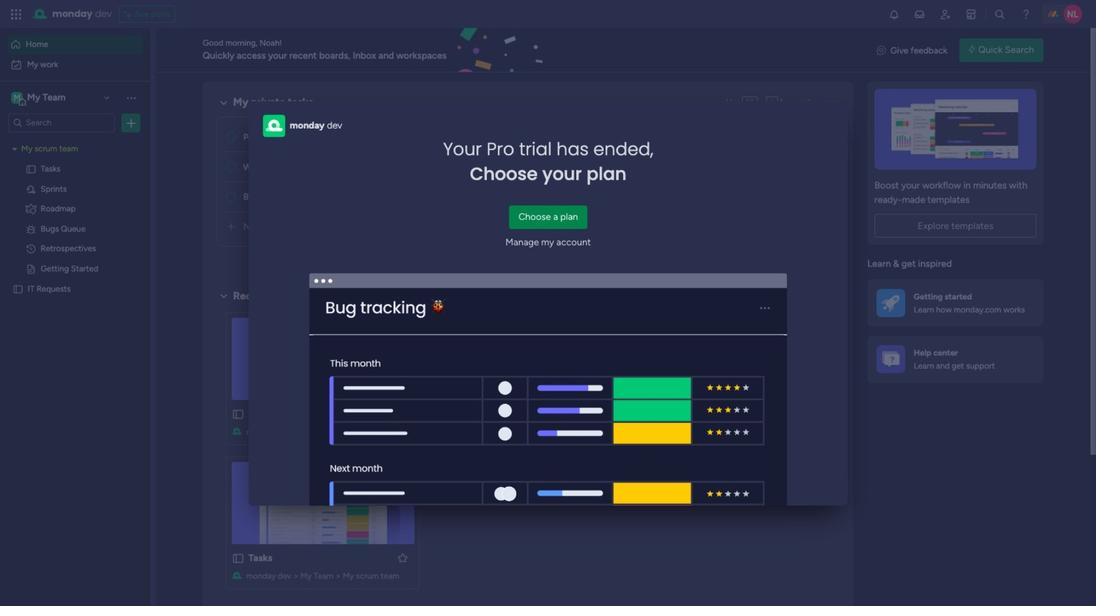 Task type: describe. For each thing, give the bounding box(es) containing it.
monday marketplace image
[[966, 8, 977, 20]]

update feed image
[[914, 8, 926, 20]]

0 vertical spatial option
[[7, 35, 143, 54]]

noah lott image
[[1064, 5, 1082, 23]]

help center element
[[867, 336, 1044, 383]]

select product image
[[11, 8, 22, 20]]

caret down image
[[12, 145, 17, 154]]

search everything image
[[994, 8, 1006, 20]]

templates image image
[[878, 89, 1033, 170]]

getting started element
[[867, 280, 1044, 327]]

1 vertical spatial heading
[[443, 137, 653, 187]]

2 vertical spatial option
[[0, 139, 150, 141]]

1 vertical spatial public board image
[[12, 284, 24, 295]]

1 add to favorites image from the top
[[397, 408, 408, 420]]

workspace image
[[11, 91, 23, 104]]

invite members image
[[940, 8, 951, 20]]

help image
[[1020, 8, 1032, 20]]



Task type: vqa. For each thing, say whether or not it's contained in the screenshot.
Add to favorites icon
yes



Task type: locate. For each thing, give the bounding box(es) containing it.
1 vertical spatial option
[[7, 55, 143, 74]]

0 horizontal spatial public board image
[[12, 284, 24, 295]]

Search in workspace field
[[25, 116, 98, 130]]

workspace selection element
[[11, 91, 67, 106]]

option
[[7, 35, 143, 54], [7, 55, 143, 74], [0, 139, 150, 141]]

add to favorites image
[[397, 408, 408, 420], [397, 552, 408, 564]]

notifications image
[[888, 8, 900, 20]]

see plans image
[[124, 8, 135, 21]]

close recently visited image
[[217, 289, 231, 303]]

remove from favorites image
[[602, 408, 613, 420]]

2 add to favorites image from the top
[[397, 552, 408, 564]]

0 vertical spatial add to favorites image
[[397, 408, 408, 420]]

2 horizontal spatial public board image
[[231, 552, 244, 565]]

2 vertical spatial public board image
[[231, 552, 244, 565]]

heading
[[327, 119, 342, 133], [443, 137, 653, 187]]

list box
[[0, 137, 150, 458]]

0 horizontal spatial heading
[[327, 119, 342, 133]]

v2 bolt switch image
[[969, 44, 975, 57]]

1 horizontal spatial heading
[[443, 137, 653, 187]]

quick search results list box
[[217, 303, 839, 603]]

0 vertical spatial public board image
[[25, 264, 36, 275]]

public board image
[[25, 164, 36, 175], [231, 408, 244, 421], [437, 408, 450, 421], [642, 408, 655, 421]]

1 vertical spatial add to favorites image
[[397, 552, 408, 564]]

public board image
[[25, 264, 36, 275], [12, 284, 24, 295], [231, 552, 244, 565]]

1 horizontal spatial public board image
[[25, 264, 36, 275]]

close my private tasks image
[[217, 96, 231, 110]]

v2 user feedback image
[[877, 44, 886, 57]]

0 vertical spatial heading
[[327, 119, 342, 133]]



